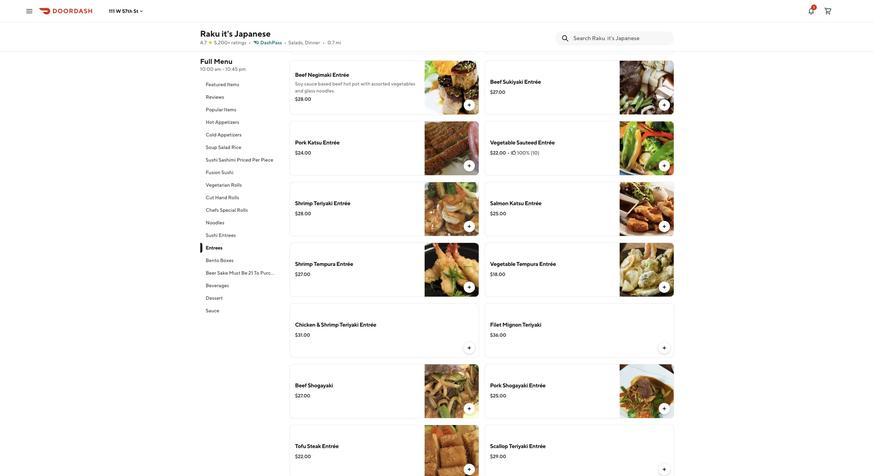 Task type: describe. For each thing, give the bounding box(es) containing it.
• left 'salads,'
[[284, 40, 287, 45]]

entrée for tofu steak entrée
[[322, 443, 339, 450]]

rice
[[232, 145, 242, 150]]

10:00
[[200, 66, 214, 72]]

cut hand rolls
[[206, 195, 239, 200]]

sukiyaki
[[503, 79, 524, 85]]

salads, dinner • 0.7 mi
[[289, 40, 341, 45]]

beef negimaki entrée image
[[425, 60, 479, 115]]

1 vertical spatial entrees
[[206, 245, 223, 251]]

per
[[252, 157, 260, 163]]

salads,
[[289, 40, 304, 45]]

shogayaki for beef
[[308, 382, 333, 389]]

special
[[220, 207, 236, 213]]

&
[[317, 322, 320, 328]]

teriyaki for salmon
[[315, 18, 334, 24]]

mi
[[336, 40, 341, 45]]

reviews
[[206, 94, 224, 100]]

w
[[116, 8, 121, 14]]

entrée for vegetable sauteed entrée
[[539, 139, 555, 146]]

0 items, open order cart image
[[825, 7, 833, 15]]

beverages
[[206, 283, 229, 289]]

it's
[[222, 29, 233, 38]]

sashimi
[[219, 157, 236, 163]]

open menu image
[[25, 7, 34, 15]]

teriyaki for scallop
[[510, 443, 528, 450]]

shrimp teriyaki entrée image
[[425, 182, 479, 236]]

filet for filet mignon teriyaki
[[491, 322, 502, 328]]

rolls for special
[[237, 207, 248, 213]]

cold appetizers
[[206, 132, 242, 138]]

noodles button
[[200, 217, 281, 229]]

add item to cart image for beef negimaki entrée
[[467, 102, 472, 108]]

beer sake must be 21 to purchase button
[[200, 267, 281, 279]]

shrimp for shrimp tempura entrée
[[295, 261, 313, 268]]

items for popular items
[[224, 107, 237, 112]]

21
[[249, 270, 253, 276]]

chefs
[[206, 207, 219, 213]]

111
[[109, 8, 115, 14]]

chicken & shrimp teriyaki entrée
[[295, 322, 377, 328]]

1
[[814, 5, 816, 9]]

mignon for with
[[503, 14, 522, 21]]

teriyaki for shrimp
[[314, 200, 333, 207]]

shrimp for shrimp teriyaki entrée
[[295, 200, 313, 207]]

beer sake must be 21 to purchase
[[206, 270, 281, 276]]

0 vertical spatial rolls
[[231, 182, 242, 188]]

fusion sushi
[[206, 170, 234, 175]]

reviews button
[[200, 91, 281, 103]]

• down the japanese
[[249, 40, 251, 45]]

vegetable sauteed entrée image
[[620, 121, 675, 176]]

katsu for pork
[[308, 139, 322, 146]]

vegetable tempura entrée image
[[620, 243, 675, 297]]

tempura for vegetable
[[517, 261, 539, 268]]

57th
[[122, 8, 133, 14]]

entrée for beef sukiyaki entrée
[[525, 79, 541, 85]]

2 $28.00 from the top
[[295, 211, 311, 217]]

be
[[242, 270, 248, 276]]

pot
[[352, 81, 360, 87]]

garlic
[[554, 14, 569, 21]]

hot appetizers button
[[200, 116, 281, 129]]

popular items button
[[200, 103, 281, 116]]

pork shogayaki entrée image
[[620, 364, 675, 419]]

bento boxes button
[[200, 254, 281, 267]]

boxes
[[220, 258, 234, 263]]

cut hand rolls button
[[200, 191, 281, 204]]

pork katsu entrée
[[295, 139, 340, 146]]

add item to cart image for vegetable sauteed entrée
[[662, 163, 668, 169]]

Item Search search field
[[574, 35, 669, 42]]

chefs special rolls button
[[200, 204, 281, 217]]

pork katsu entrée image
[[425, 121, 479, 176]]

entrée for salmon katsu entrée
[[525, 200, 542, 207]]

pork shogayaki entrée
[[491, 382, 546, 389]]

scallop teriyaki entrée
[[491, 443, 546, 450]]

$27.00 for sukiyaki
[[491, 89, 506, 95]]

items for featured items
[[227, 82, 240, 87]]

bento boxes
[[206, 258, 234, 263]]

cold
[[206, 132, 217, 138]]

add item to cart image for pork shogayaki entrée
[[662, 406, 668, 412]]

beer
[[206, 270, 216, 276]]

tofu
[[295, 443, 306, 450]]

(10)
[[531, 150, 540, 156]]

beef shogayaki
[[295, 382, 333, 389]]

glass
[[305, 88, 316, 94]]

salmon teriyaki entrée
[[295, 18, 351, 24]]

priced
[[237, 157, 251, 163]]

vegetable sauteed entrée
[[491, 139, 555, 146]]

cut
[[206, 195, 214, 200]]

st
[[134, 8, 139, 14]]

sauce
[[305, 81, 317, 87]]

5,200+
[[214, 40, 231, 45]]

hot
[[344, 81, 351, 87]]

sauce
[[206, 308, 219, 314]]

add item to cart image for shrimp teriyaki entrée
[[467, 224, 472, 229]]

noodles.
[[317, 88, 335, 94]]

with inside "beef negimaki entrée soy sauce based beef hot pot with assorted vegetables and glass noodles. $28.00"
[[361, 81, 371, 87]]

111 w 57th st button
[[109, 8, 144, 14]]

fusion sushi button
[[200, 166, 281, 179]]

-
[[222, 66, 225, 72]]

purchase
[[261, 270, 281, 276]]

beef
[[333, 81, 343, 87]]

hand
[[215, 195, 227, 200]]

• left 100%
[[508, 150, 510, 156]]

tofu steak entrée image
[[425, 425, 479, 476]]



Task type: vqa. For each thing, say whether or not it's contained in the screenshot.
Cold Udon
no



Task type: locate. For each thing, give the bounding box(es) containing it.
katsu
[[308, 139, 322, 146], [510, 200, 524, 207]]

featured
[[206, 82, 226, 87]]

2 vegetable from the top
[[491, 261, 516, 268]]

entrees
[[219, 233, 236, 238], [206, 245, 223, 251]]

add item to cart image
[[662, 42, 668, 47], [467, 102, 472, 108], [467, 163, 472, 169], [662, 163, 668, 169], [662, 224, 668, 229], [662, 285, 668, 290], [662, 345, 668, 351], [467, 406, 472, 412], [662, 406, 668, 412], [467, 467, 472, 473]]

entrees down noodles
[[219, 233, 236, 238]]

1 vertical spatial appetizers
[[218, 132, 242, 138]]

salmon for salmon teriyaki entrée
[[295, 18, 314, 24]]

vegetarian rolls
[[206, 182, 242, 188]]

1 horizontal spatial katsu
[[510, 200, 524, 207]]

$25.00 for salmon
[[491, 211, 507, 217]]

chicken
[[295, 322, 316, 328]]

1 tempura from the left
[[314, 261, 336, 268]]

$25.00 for pork
[[491, 393, 507, 399]]

$22.00 left 100%
[[491, 150, 507, 156]]

1 vertical spatial with
[[361, 81, 371, 87]]

0 horizontal spatial $22.00
[[295, 454, 311, 460]]

salad
[[218, 145, 231, 150]]

0 horizontal spatial shogayaki
[[308, 382, 333, 389]]

shrimp tempura entrée image
[[425, 243, 479, 297]]

vegetable
[[491, 139, 516, 146], [491, 261, 516, 268]]

sushi down noodles
[[206, 233, 218, 238]]

entrée for shrimp teriyaki entrée
[[334, 200, 351, 207]]

1 horizontal spatial tempura
[[517, 261, 539, 268]]

dashpass •
[[261, 40, 287, 45]]

menu
[[214, 57, 233, 65]]

$22.00 for $22.00
[[295, 454, 311, 460]]

0 horizontal spatial salmon
[[295, 18, 314, 24]]

tempura for shrimp
[[314, 261, 336, 268]]

vegetable up $18.00
[[491, 261, 516, 268]]

japanese
[[235, 29, 271, 38]]

appetizers for hot appetizers
[[215, 119, 239, 125]]

add item to cart image for tofu steak entrée
[[467, 467, 472, 473]]

with left wasabi
[[523, 14, 534, 21]]

soup salad rice
[[206, 145, 242, 150]]

filet for filet mignon with wasabi garlic sauce.
[[491, 14, 502, 21]]

entrée for pork shogayaki entrée
[[529, 382, 546, 389]]

$27.00 down sukiyaki
[[491, 89, 506, 95]]

0 vertical spatial appetizers
[[215, 119, 239, 125]]

sushi entrees
[[206, 233, 236, 238]]

assorted
[[372, 81, 390, 87]]

$28.00 inside "beef negimaki entrée soy sauce based beef hot pot with assorted vegetables and glass noodles. $28.00"
[[295, 96, 311, 102]]

1 vertical spatial filet
[[491, 322, 502, 328]]

filet mignon teriyaki
[[491, 322, 542, 328]]

100%
[[518, 150, 530, 156]]

shogayaki for pork
[[503, 382, 528, 389]]

2 vertical spatial rolls
[[237, 207, 248, 213]]

•
[[249, 40, 251, 45], [284, 40, 287, 45], [323, 40, 325, 45], [508, 150, 510, 156]]

filet mignon with wasabi garlic sauce.
[[491, 14, 586, 21]]

ratings
[[231, 40, 247, 45]]

$25.00 down pork shogayaki entrée in the bottom of the page
[[491, 393, 507, 399]]

add item to cart image for beef sukiyaki entrée
[[662, 102, 668, 108]]

items inside popular items button
[[224, 107, 237, 112]]

1 shogayaki from the left
[[308, 382, 333, 389]]

bento
[[206, 258, 219, 263]]

0 vertical spatial beef
[[295, 72, 307, 78]]

add item to cart image
[[662, 102, 668, 108], [467, 224, 472, 229], [467, 285, 472, 290], [467, 345, 472, 351], [662, 467, 668, 473]]

salmon for salmon katsu entrée
[[491, 200, 509, 207]]

beef
[[295, 72, 307, 78], [491, 79, 502, 85], [295, 382, 307, 389]]

sake
[[217, 270, 228, 276]]

111 w 57th st
[[109, 8, 139, 14]]

0 vertical spatial mignon
[[503, 14, 522, 21]]

$27.00 down the beef shogayaki
[[295, 393, 311, 399]]

with
[[523, 14, 534, 21], [361, 81, 371, 87]]

$27.00 for shogayaki
[[295, 393, 311, 399]]

piece
[[261, 157, 274, 163]]

1 vertical spatial $25.00
[[491, 393, 507, 399]]

entrée inside "beef negimaki entrée soy sauce based beef hot pot with assorted vegetables and glass noodles. $28.00"
[[333, 72, 350, 78]]

mignon left wasabi
[[503, 14, 522, 21]]

2 $25.00 from the top
[[491, 393, 507, 399]]

wasabi
[[535, 14, 553, 21]]

$25.00 down salmon katsu entrée on the right top
[[491, 211, 507, 217]]

sushi for sushi sashimi priced per piece
[[206, 157, 218, 163]]

shrimp teriyaki entrée
[[295, 200, 351, 207]]

sushi for sushi entrees
[[206, 233, 218, 238]]

1 vertical spatial shrimp
[[295, 261, 313, 268]]

1 vertical spatial katsu
[[510, 200, 524, 207]]

full menu 10:00 am - 10:45 pm
[[200, 57, 246, 72]]

$22.00 •
[[491, 150, 510, 156]]

dessert button
[[200, 292, 281, 305]]

sushi entrees button
[[200, 229, 281, 242]]

1 vegetable from the top
[[491, 139, 516, 146]]

0 horizontal spatial tempura
[[314, 261, 336, 268]]

katsu for salmon
[[510, 200, 524, 207]]

1 vertical spatial rolls
[[228, 195, 239, 200]]

beef for beef shogayaki
[[295, 382, 307, 389]]

$22.00 for $22.00 •
[[491, 150, 507, 156]]

appetizers up cold appetizers
[[215, 119, 239, 125]]

soup
[[206, 145, 217, 150]]

salmon
[[295, 18, 314, 24], [491, 200, 509, 207]]

beef sukiyaki entrée
[[491, 79, 541, 85]]

1 vertical spatial pork
[[491, 382, 502, 389]]

appetizers up the salad
[[218, 132, 242, 138]]

dessert
[[206, 295, 223, 301]]

rolls right hand at top
[[228, 195, 239, 200]]

cold appetizers button
[[200, 129, 281, 141]]

rolls for hand
[[228, 195, 239, 200]]

appetizers for cold appetizers
[[218, 132, 242, 138]]

sushi down the soup on the top left
[[206, 157, 218, 163]]

0 vertical spatial $25.00
[[491, 211, 507, 217]]

rolls
[[231, 182, 242, 188], [228, 195, 239, 200], [237, 207, 248, 213]]

$24.00
[[295, 150, 311, 156]]

mignon up $36.00
[[503, 322, 522, 328]]

5,200+ ratings •
[[214, 40, 251, 45]]

1 vertical spatial sushi
[[222, 170, 234, 175]]

filet
[[491, 14, 502, 21], [491, 322, 502, 328]]

$27.00 for tempura
[[295, 272, 311, 277]]

add item to cart image for salmon katsu entrée
[[662, 224, 668, 229]]

full
[[200, 57, 213, 65]]

add item to cart image for beef shogayaki
[[467, 406, 472, 412]]

beef shogayaki image
[[425, 364, 479, 419]]

2 filet from the top
[[491, 322, 502, 328]]

1 filet from the top
[[491, 14, 502, 21]]

2 vertical spatial shrimp
[[321, 322, 339, 328]]

beef for beef sukiyaki entrée
[[491, 79, 502, 85]]

1 horizontal spatial salmon
[[491, 200, 509, 207]]

items
[[227, 82, 240, 87], [224, 107, 237, 112]]

0 vertical spatial pork
[[295, 139, 307, 146]]

pork for pork shogayaki entrée
[[491, 382, 502, 389]]

sushi sashimi priced per piece button
[[200, 154, 281, 166]]

1 vertical spatial vegetable
[[491, 261, 516, 268]]

items inside featured items button
[[227, 82, 240, 87]]

1 vertical spatial mignon
[[503, 322, 522, 328]]

4.7
[[200, 40, 207, 45]]

scallop
[[491, 443, 509, 450]]

rolls up noodles button
[[237, 207, 248, 213]]

vegetarian
[[206, 182, 230, 188]]

featured items button
[[200, 78, 281, 91]]

vegetable for vegetable tempura entrée
[[491, 261, 516, 268]]

$22.00 down the 'tofu'
[[295, 454, 311, 460]]

0 vertical spatial shrimp
[[295, 200, 313, 207]]

1 $25.00 from the top
[[491, 211, 507, 217]]

0 vertical spatial katsu
[[308, 139, 322, 146]]

$36.00
[[491, 333, 507, 338]]

$18.00
[[491, 272, 506, 277]]

with right pot
[[361, 81, 371, 87]]

mignon
[[503, 14, 522, 21], [503, 322, 522, 328]]

0 vertical spatial sushi
[[206, 157, 218, 163]]

vegetable for vegetable sauteed entrée
[[491, 139, 516, 146]]

sauteed
[[517, 139, 538, 146]]

100% (10)
[[518, 150, 540, 156]]

soup salad rice button
[[200, 141, 281, 154]]

• left the 0.7
[[323, 40, 325, 45]]

entrees inside button
[[219, 233, 236, 238]]

hot
[[206, 119, 214, 125]]

1 horizontal spatial $22.00
[[491, 150, 507, 156]]

beef sukiyaki entrée image
[[620, 60, 675, 115]]

0 vertical spatial $27.00
[[491, 89, 506, 95]]

sauce button
[[200, 305, 281, 317]]

1 vertical spatial beef
[[491, 79, 502, 85]]

dashpass
[[261, 40, 282, 45]]

0 horizontal spatial with
[[361, 81, 371, 87]]

0 horizontal spatial pork
[[295, 139, 307, 146]]

beverages button
[[200, 279, 281, 292]]

tofu steak entrée
[[295, 443, 339, 450]]

sauce.
[[570, 14, 586, 21]]

entrée for scallop teriyaki entrée
[[529, 443, 546, 450]]

featured items
[[206, 82, 240, 87]]

pork for pork katsu entrée
[[295, 139, 307, 146]]

0 vertical spatial $22.00
[[491, 150, 507, 156]]

notification bell image
[[808, 7, 816, 15]]

beef inside "beef negimaki entrée soy sauce based beef hot pot with assorted vegetables and glass noodles. $28.00"
[[295, 72, 307, 78]]

sushi
[[206, 157, 218, 163], [222, 170, 234, 175], [206, 233, 218, 238]]

2 vertical spatial $27.00
[[295, 393, 311, 399]]

1 horizontal spatial shogayaki
[[503, 382, 528, 389]]

2 vertical spatial sushi
[[206, 233, 218, 238]]

entrée for shrimp tempura entrée
[[337, 261, 354, 268]]

0 horizontal spatial katsu
[[308, 139, 322, 146]]

items up reviews button at left top
[[227, 82, 240, 87]]

sushi sashimi priced per piece
[[206, 157, 274, 163]]

0 vertical spatial $28.00
[[295, 96, 311, 102]]

0 vertical spatial items
[[227, 82, 240, 87]]

dinner
[[305, 40, 320, 45]]

entrees up bento
[[206, 245, 223, 251]]

$31.00
[[295, 333, 310, 338]]

based
[[318, 81, 332, 87]]

rolls up cut hand rolls button
[[231, 182, 242, 188]]

salmon katsu entrée image
[[620, 182, 675, 236]]

raku
[[200, 29, 220, 38]]

vegetable up the '$22.00 •'
[[491, 139, 516, 146]]

$28.00 down and
[[295, 96, 311, 102]]

pm
[[239, 66, 246, 72]]

1 vertical spatial items
[[224, 107, 237, 112]]

vegetable tempura entrée
[[491, 261, 557, 268]]

10:45
[[226, 66, 238, 72]]

$28.00
[[295, 96, 311, 102], [295, 211, 311, 217]]

0 vertical spatial entrees
[[219, 233, 236, 238]]

add item to cart image for vegetable tempura entrée
[[662, 285, 668, 290]]

entrée for vegetable tempura entrée
[[540, 261, 557, 268]]

$28.00 down shrimp teriyaki entrée
[[295, 211, 311, 217]]

2 shogayaki from the left
[[503, 382, 528, 389]]

shrimp tempura entrée
[[295, 261, 354, 268]]

add item to cart image for shrimp tempura entrée
[[467, 285, 472, 290]]

1 vertical spatial $22.00
[[295, 454, 311, 460]]

2 tempura from the left
[[517, 261, 539, 268]]

1 vertical spatial $27.00
[[295, 272, 311, 277]]

1 horizontal spatial with
[[523, 14, 534, 21]]

0 vertical spatial salmon
[[295, 18, 314, 24]]

2 vertical spatial beef
[[295, 382, 307, 389]]

1 vertical spatial salmon
[[491, 200, 509, 207]]

raku  it's japanese
[[200, 29, 271, 38]]

1 vertical spatial $28.00
[[295, 211, 311, 217]]

mignon for teriyaki
[[503, 322, 522, 328]]

1 horizontal spatial pork
[[491, 382, 502, 389]]

teriyaki
[[315, 18, 334, 24], [314, 200, 333, 207], [340, 322, 359, 328], [523, 322, 542, 328], [510, 443, 528, 450]]

2 mignon from the top
[[503, 322, 522, 328]]

sushi down sashimi
[[222, 170, 234, 175]]

noodles
[[206, 220, 225, 226]]

add item to cart image for pork katsu entrée
[[467, 163, 472, 169]]

$27.00 down shrimp tempura entrée
[[295, 272, 311, 277]]

shogayaki
[[308, 382, 333, 389], [503, 382, 528, 389]]

1 $28.00 from the top
[[295, 96, 311, 102]]

sushi inside button
[[206, 157, 218, 163]]

0 vertical spatial with
[[523, 14, 534, 21]]

to
[[254, 270, 260, 276]]

items up hot appetizers
[[224, 107, 237, 112]]

entrée for pork katsu entrée
[[323, 139, 340, 146]]

popular items
[[206, 107, 237, 112]]

0 vertical spatial vegetable
[[491, 139, 516, 146]]

0 vertical spatial filet
[[491, 14, 502, 21]]

vegetarian rolls button
[[200, 179, 281, 191]]

0.7
[[328, 40, 335, 45]]

1 mignon from the top
[[503, 14, 522, 21]]



